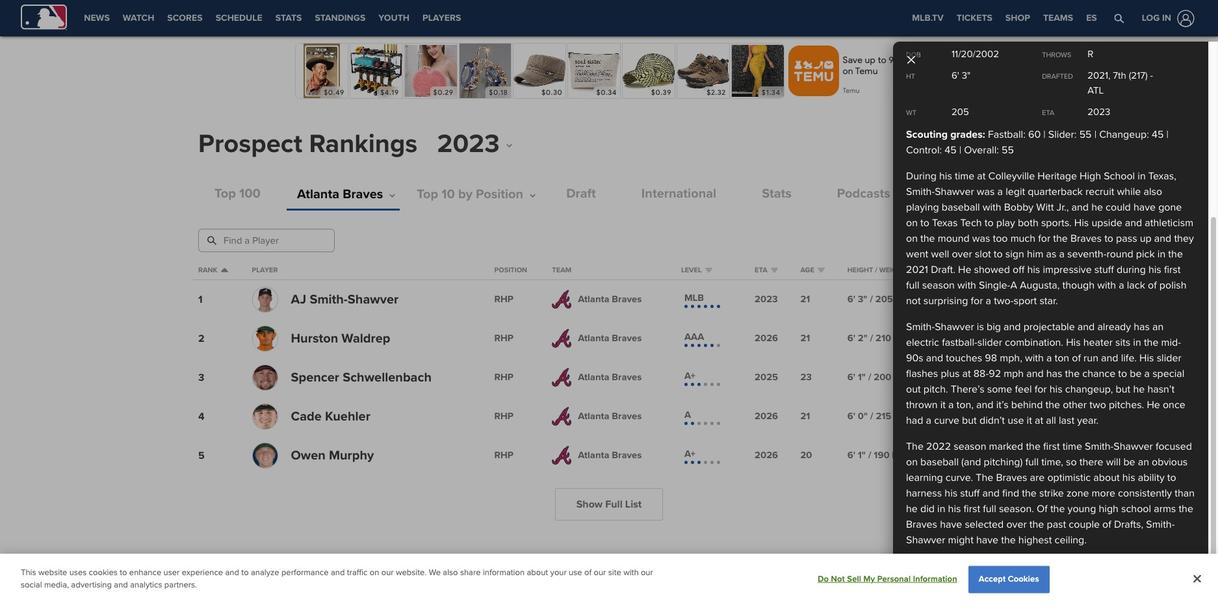 Task type: describe. For each thing, give the bounding box(es) containing it.
eta button
[[755, 266, 778, 275]]

0 horizontal spatial hurston
[[291, 331, 338, 346]]

2025
[[755, 372, 778, 383]]

use inside smith-shawver is big and projectable and already has an electric fastball-slider combination. his heater sits in the mid- 90s and touches 98 mph, with a ton of run and life. his slider flashes plus at 88-92 mph and has the chance to be a special out pitch. there's some feel for his changeup, but he hasn't thrown it a ton, and it's behind the other two pitches. he once had a curve but didn't use it at all last year.
[[1008, 414, 1024, 427]]

to right cookies in the bottom of the page
[[120, 568, 127, 578]]

close image
[[908, 56, 916, 64]]

r right ton,
[[979, 411, 985, 422]]

for inside smith-shawver is big and projectable and already has an electric fastball-slider combination. his heater sits in the mid- 90s and touches 98 mph, with a ton of run and life. his slider flashes plus at 88-92 mph and has the chance to be a special out pitch. there's some feel for his changeup, but he hasn't thrown it a ton, and it's behind the other two pitches. he once had a curve but didn't use it at all last year.
[[1035, 383, 1047, 396]]

optimistic
[[1048, 471, 1091, 484]]

the left highest
[[1001, 534, 1016, 547]]

11/20/2002
[[952, 48, 999, 59]]

1 vertical spatial first
[[1044, 440, 1060, 453]]

of inside the 2022 season marked the first time smith-shawver focused on baseball (and pitching) full time, so there will be an obvious learning curve. the braves are optimistic about his ability to harness his stuff and find the strike zone more consistently than he did in his first full season. of the young high school arms the braves have selected over the past couple of drafts, smith- shawver might have the highest ceiling.
[[1103, 518, 1112, 531]]

to down playing
[[921, 216, 930, 229]]

with inside smith-shawver is big and projectable and already has an electric fastball-slider combination. his heater sits in the mid- 90s and touches 98 mph, with a ton of run and life. his slider flashes plus at 88-92 mph and has the chance to be a special out pitch. there's some feel for his changeup, but he hasn't thrown it a ton, and it's behind the other two pitches. he once had a curve but didn't use it at all last year.
[[1025, 351, 1044, 364]]

atlanta braves for smith-
[[578, 294, 642, 305]]

1 horizontal spatial has
[[1134, 320, 1150, 333]]

top for top 10 by position
[[417, 187, 438, 202]]

playing
[[906, 201, 939, 214]]

0 horizontal spatial it
[[941, 398, 946, 411]]

and right jr.,
[[1072, 201, 1089, 214]]

a left ton,
[[949, 398, 954, 411]]

1 vertical spatial it
[[1027, 414, 1032, 427]]

learning
[[906, 471, 943, 484]]

in right pick
[[1158, 247, 1166, 260]]

| right 60
[[1044, 128, 1046, 141]]

to inside the 2022 season marked the first time smith-shawver focused on baseball (and pitching) full time, so there will be an obvious learning curve. the braves are optimistic about his ability to harness his stuff and find the strike zone more consistently than he did in his first full season. of the young high school arms the braves have selected over the past couple of drafts, smith- shawver might have the highest ceiling.
[[1168, 471, 1177, 484]]

/ right height
[[875, 266, 878, 274]]

rhp for spencer schwellenbach
[[494, 372, 514, 383]]

show full list button
[[555, 488, 663, 521]]

shawver inside during his time at colleyville heritage high school in texas, smith-shawver was a legit quarterback recruit while also playing baseball with bobby witt jr., and he could have gone on to texas tech to play both sports. his upside and athleticism on the mound was too much for the braves to pass up and they went well over slot to sign him as a seventh-round pick in the 2021 draft. he showed off his impressive stuff during his first full season with single-a augusta, though with a lack of polish not surprising for a two-sport star.
[[935, 185, 975, 198]]

throws
[[979, 266, 1009, 274]]

lbs for hurston waldrep
[[894, 333, 907, 344]]

website
[[38, 568, 67, 578]]

combination.
[[1005, 336, 1064, 349]]

on up went
[[906, 232, 918, 245]]

his right the 'off'
[[1028, 263, 1041, 276]]

during his time at colleyville heritage high school in texas, smith-shawver was a legit quarterback recruit while also playing baseball with bobby witt jr., and he could have gone on to texas tech to play both sports. his upside and athleticism on the mound was too much for the braves to pass up and they went well over slot to sign him as a seventh-round pick in the 2021 draft. he showed off his impressive stuff during his first full season with single-a augusta, though with a lack of polish not surprising for a two-sport star.
[[906, 169, 1194, 307]]

and up didn't
[[977, 398, 994, 411]]

with inside this website uses cookies to enhance user experience and to analyze performance and traffic on our website. we also share information about your use of our site with our social media, advertising and analytics partners.
[[624, 568, 639, 578]]

1 vertical spatial for
[[971, 294, 983, 307]]

a left lack
[[1119, 279, 1125, 292]]

kuehler
[[325, 409, 371, 424]]

he inside the 2022 season marked the first time smith-shawver focused on baseball (and pitching) full time, so there will be an obvious learning curve. the braves are optimistic about his ability to harness his stuff and find the strike zone more consistently than he did in his first full season. of the young high school arms the braves have selected over the past couple of drafts, smith- shawver might have the highest ceiling.
[[906, 502, 918, 515]]

time inside the 2022 season marked the first time smith-shawver focused on baseball (and pitching) full time, so there will be an obvious learning curve. the braves are optimistic about his ability to harness his stuff and find the strike zone more consistently than he did in his first full season. of the young high school arms the braves have selected over the past couple of drafts, smith- shawver might have the highest ceiling.
[[1063, 440, 1083, 453]]

and up heater
[[1078, 320, 1095, 333]]

do not sell my personal information button
[[818, 567, 958, 593]]

in inside smith-shawver is big and projectable and already has an electric fastball-slider combination. his heater sits in the mid- 90s and touches 98 mph, with a ton of run and life. his slider flashes plus at 88-92 mph and has the chance to be a special out pitch. there's some feel for his changeup, but he hasn't thrown it a ton, and it's behind the other two pitches. he once had a curve but didn't use it at all last year.
[[1134, 336, 1142, 349]]

this website uses cookies to enhance user experience and to analyze performance and traffic on our website. we also share information about your use of our site with our social media, advertising and analytics partners.
[[21, 568, 653, 591]]

did
[[921, 502, 935, 515]]

215
[[876, 411, 892, 422]]

an inside the 2022 season marked the first time smith-shawver focused on baseball (and pitching) full time, so there will be an obvious learning curve. the braves are optimistic about his ability to harness his stuff and find the strike zone more consistently than he did in his first full season. of the young high school arms the braves have selected over the past couple of drafts, smith- shawver might have the highest ceiling.
[[1138, 455, 1150, 468]]

1" for spencer schwellenbach
[[858, 372, 866, 383]]

texas,
[[1149, 169, 1177, 182]]

colleyville
[[989, 169, 1035, 182]]

Prospect Search text field
[[224, 230, 312, 252]]

arrow up image
[[221, 266, 228, 274]]

schwellenbach
[[343, 370, 432, 385]]

a right as at right top
[[1060, 247, 1065, 260]]

enhance
[[129, 568, 161, 578]]

smith- inside during his time at colleyville heritage high school in texas, smith-shawver was a legit quarterback recruit while also playing baseball with bobby witt jr., and he could have gone on to texas tech to play both sports. his upside and athleticism on the mound was too much for the braves to pass up and they went well over slot to sign him as a seventh-round pick in the 2021 draft. he showed off his impressive stuff during his first full season with single-a augusta, though with a lack of polish not surprising for a two-sport star.
[[906, 185, 935, 198]]

polish
[[1160, 279, 1187, 292]]

0 vertical spatial for
[[1039, 232, 1051, 245]]

rhp for owen murphy
[[494, 450, 514, 461]]

podcasts button
[[837, 186, 891, 202]]

r right thrown
[[940, 411, 947, 422]]

player
[[252, 266, 278, 274]]

6' 3"
[[952, 70, 971, 81]]

have inside during his time at colleyville heritage high school in texas, smith-shawver was a legit quarterback recruit while also playing baseball with bobby witt jr., and he could have gone on to texas tech to play both sports. his upside and athleticism on the mound was too much for the braves to pass up and they went well over slot to sign him as a seventh-round pick in the 2021 draft. he showed off his impressive stuff during his first full season with single-a augusta, though with a lack of polish not surprising for a two-sport star.
[[1134, 201, 1156, 214]]

harness
[[906, 487, 942, 500]]

cade
[[291, 409, 322, 424]]

21 for hurston waldrep
[[801, 333, 810, 344]]

smith- up there
[[1085, 440, 1114, 453]]

with right though
[[1098, 279, 1116, 292]]

5
[[198, 449, 205, 462]]

the down ton
[[1065, 367, 1080, 380]]

full
[[606, 498, 623, 511]]

team
[[552, 266, 572, 274]]

there
[[1080, 455, 1104, 468]]

1 vertical spatial slider
[[1157, 351, 1182, 364]]

a up hasn't
[[1145, 367, 1150, 380]]

special
[[1153, 367, 1185, 380]]

eta
[[1042, 109, 1055, 117]]

full inside during his time at colleyville heritage high school in texas, smith-shawver was a legit quarterback recruit while also playing baseball with bobby witt jr., and he could have gone on to texas tech to play both sports. his upside and athleticism on the mound was too much for the braves to pass up and they went well over slot to sign him as a seventh-round pick in the 2021 draft. he showed off his impressive stuff during his first full season with single-a augusta, though with a lack of polish not surprising for a two-sport star.
[[906, 279, 920, 292]]

0 vertical spatial prospect
[[198, 128, 303, 160]]

| left changeup:
[[1095, 128, 1097, 141]]

lbs for cade kuehler
[[894, 411, 907, 422]]

murphy
[[329, 448, 374, 463]]

6' for aj smith-shawver
[[848, 294, 856, 305]]

hurston waldrep
[[291, 331, 390, 346]]

curve
[[934, 414, 960, 427]]

atlanta braves for waldrep
[[578, 333, 642, 344]]

will
[[1107, 455, 1121, 468]]

arms
[[1154, 502, 1176, 515]]

international
[[642, 186, 717, 202]]

| down grades:
[[960, 143, 962, 156]]

slot
[[975, 247, 991, 260]]

draft.
[[931, 263, 956, 276]]

to left analyze
[[241, 568, 249, 578]]

lbs for spencer schwellenbach
[[894, 372, 907, 383]]

the left mid-
[[1144, 336, 1159, 349]]

experience
[[182, 568, 223, 578]]

a+ for owen murphy
[[685, 448, 696, 460]]

high
[[1099, 502, 1119, 515]]

2 vertical spatial first
[[964, 502, 981, 515]]

level
[[681, 266, 702, 274]]

r right electric
[[940, 333, 947, 344]]

smith- inside smith-shawver is big and projectable and already has an electric fastball-slider combination. his heater sits in the mid- 90s and touches 98 mph, with a ton of run and life. his slider flashes plus at 88-92 mph and has the chance to be a special out pitch. there's some feel for his changeup, but he hasn't thrown it a ton, and it's behind the other two pitches. he once had a curve but didn't use it at all last year.
[[906, 320, 935, 333]]

1 horizontal spatial full
[[983, 502, 997, 515]]

| up texas,
[[1167, 128, 1169, 141]]

on down playing
[[906, 216, 918, 229]]

electric
[[906, 336, 940, 349]]

1 vertical spatial 205
[[876, 294, 893, 305]]

r left big
[[979, 333, 985, 344]]

a left two-
[[986, 294, 992, 307]]

he inside smith-shawver is big and projectable and already has an electric fastball-slider combination. his heater sits in the mid- 90s and touches 98 mph, with a ton of run and life. his slider flashes plus at 88-92 mph and has the chance to be a special out pitch. there's some feel for his changeup, but he hasn't thrown it a ton, and it's behind the other two pitches. he once had a curve but didn't use it at all last year.
[[1134, 383, 1145, 396]]

and right experience
[[225, 568, 239, 578]]

aaa
[[685, 331, 704, 343]]

his inside smith-shawver is big and projectable and already has an electric fastball-slider combination. his heater sits in the mid- 90s and touches 98 mph, with a ton of run and life. his slider flashes plus at 88-92 mph and has the chance to be a special out pitch. there's some feel for his changeup, but he hasn't thrown it a ton, and it's behind the other two pitches. he once had a curve but didn't use it at all last year.
[[1050, 383, 1063, 396]]

heater
[[1084, 336, 1113, 349]]

partners.
[[164, 580, 197, 591]]

2 horizontal spatial 2023
[[1088, 106, 1111, 118]]

gone
[[1159, 201, 1182, 214]]

3" for 6' 3" / 205 lbs
[[858, 294, 868, 305]]

r right not
[[940, 294, 947, 305]]

1 vertical spatial 55
[[1002, 143, 1014, 156]]

0 horizontal spatial slider
[[978, 336, 1003, 349]]

2021, 7th (217) - atl
[[1088, 70, 1154, 96]]

1 horizontal spatial the
[[976, 471, 994, 484]]

rhp for hurston waldrep
[[494, 333, 514, 344]]

over inside during his time at colleyville heritage high school in texas, smith-shawver was a legit quarterback recruit while also playing baseball with bobby witt jr., and he could have gone on to texas tech to play both sports. his upside and athleticism on the mound was too much for the braves to pass up and they went well over slot to sign him as a seventh-round pick in the 2021 draft. he showed off his impressive stuff during his first full season with single-a augusta, though with a lack of polish not surprising for a two-sport star.
[[952, 247, 973, 260]]

control:
[[906, 143, 942, 156]]

shawver down 'did' in the right bottom of the page
[[906, 534, 946, 547]]

went
[[906, 247, 929, 260]]

his right during
[[940, 169, 953, 182]]

top 100 button
[[215, 186, 261, 202]]

and down cookies in the bottom of the page
[[114, 580, 128, 591]]

filter image for age
[[818, 266, 825, 274]]

flashes
[[906, 367, 938, 380]]

with up play
[[983, 201, 1002, 214]]

(and
[[962, 455, 982, 468]]

mound
[[938, 232, 970, 245]]

and down athleticism
[[1155, 232, 1172, 245]]

6' down 11/20/2002
[[952, 70, 960, 81]]

they
[[1175, 232, 1194, 245]]

r right flashes
[[940, 372, 947, 383]]

atlanta braves logo image for spencer schwellenbach
[[552, 368, 572, 387]]

first inside during his time at colleyville heritage high school in texas, smith-shawver was a legit quarterback recruit while also playing baseball with bobby witt jr., and he could have gone on to texas tech to play both sports. his upside and athleticism on the mound was too much for the braves to pass up and they went well over slot to sign him as a seventh-round pick in the 2021 draft. he showed off his impressive stuff during his first full season with single-a augusta, though with a lack of polish not surprising for a two-sport star.
[[1165, 263, 1181, 276]]

so
[[1066, 455, 1077, 468]]

atlanta for smith-
[[578, 294, 610, 305]]

his down pick
[[1149, 263, 1162, 276]]

r down "single-"
[[979, 294, 985, 305]]

by
[[458, 187, 473, 202]]

weight
[[880, 266, 907, 274]]

on inside this website uses cookies to enhance user experience and to analyze performance and traffic on our website. we also share information about your use of our site with our social media, advertising and analytics partners.
[[370, 568, 379, 578]]

the down they
[[1169, 247, 1183, 260]]

his left ability
[[1123, 471, 1136, 484]]

0 horizontal spatial at
[[963, 367, 971, 380]]

r up curve.
[[940, 450, 947, 461]]

/ for spencer schwellenbach
[[868, 372, 872, 383]]

1 horizontal spatial 2023
[[755, 294, 778, 305]]

the up highest
[[1030, 518, 1045, 531]]

21 for cade kuehler
[[801, 411, 810, 422]]

/ for cade kuehler
[[871, 411, 874, 422]]

him
[[1027, 247, 1044, 260]]

6' for cade kuehler
[[848, 411, 856, 422]]

23
[[801, 372, 812, 383]]

off
[[1013, 263, 1025, 276]]

accept cookies button
[[969, 566, 1050, 593]]

r left the 92
[[979, 372, 985, 383]]

atlanta for murphy
[[578, 450, 610, 461]]

pass
[[1117, 232, 1138, 245]]

0 vertical spatial was
[[977, 185, 995, 198]]

0 horizontal spatial have
[[940, 518, 963, 531]]

atlanta braves for murphy
[[578, 450, 642, 461]]

age
[[801, 266, 815, 274]]

prospect for braves prospect headlines
[[270, 549, 349, 573]]

season inside the 2022 season marked the first time smith-shawver focused on baseball (and pitching) full time, so there will be an obvious learning curve. the braves are optimistic about his ability to harness his stuff and find the strike zone more consistently than he did in his first full season. of the young high school arms the braves have selected over the past couple of drafts, smith- shawver might have the highest ceiling.
[[954, 440, 987, 453]]

6' 2" / 210 lbs
[[848, 333, 907, 344]]

7th
[[1113, 70, 1127, 81]]

stats button
[[762, 186, 792, 202]]

his right 'did' in the right bottom of the page
[[948, 502, 961, 515]]

2 secondary navigation element from the left
[[468, 0, 577, 36]]

1 vertical spatial was
[[973, 232, 991, 245]]

rank
[[198, 266, 218, 274]]

atlanta for waldrep
[[578, 333, 610, 344]]

6' for spencer schwellenbach
[[848, 372, 856, 383]]

and up "feel"
[[1027, 367, 1044, 380]]

use inside this website uses cookies to enhance user experience and to analyze performance and traffic on our website. we also share information about your use of our site with our social media, advertising and analytics partners.
[[569, 568, 582, 578]]

rankings
[[309, 128, 418, 160]]

hasn't
[[1148, 383, 1175, 396]]

major league baseball image
[[21, 4, 67, 30]]

time inside during his time at colleyville heritage high school in texas, smith-shawver was a legit quarterback recruit while also playing baseball with bobby witt jr., and he could have gone on to texas tech to play both sports. his upside and athleticism on the mound was too much for the braves to pass up and they went well over slot to sign him as a seventh-round pick in the 2021 draft. he showed off his impressive stuff during his first full season with single-a augusta, though with a lack of polish not surprising for a two-sport star.
[[955, 169, 975, 182]]

season inside during his time at colleyville heritage high school in texas, smith-shawver was a legit quarterback recruit while also playing baseball with bobby witt jr., and he could have gone on to texas tech to play both sports. his upside and athleticism on the mound was too much for the braves to pass up and they went well over slot to sign him as a seventh-round pick in the 2021 draft. he showed off his impressive stuff during his first full season with single-a augusta, though with a lack of polish not surprising for a two-sport star.
[[922, 279, 955, 292]]

athleticism
[[1145, 216, 1194, 229]]

obvious
[[1152, 455, 1188, 468]]

and left traffic at the left bottom of page
[[331, 568, 345, 578]]

search image
[[207, 236, 217, 245]]

stuff inside the 2022 season marked the first time smith-shawver focused on baseball (and pitching) full time, so there will be an obvious learning curve. the braves are optimistic about his ability to harness his stuff and find the strike zone more consistently than he did in his first full season. of the young high school arms the braves have selected over the past couple of drafts, smith- shawver might have the highest ceiling.
[[961, 487, 980, 500]]

thrown
[[906, 398, 938, 411]]

top 100
[[215, 186, 261, 202]]

smith- right aj
[[310, 292, 348, 307]]

spencer
[[291, 370, 339, 385]]

waldrep inside next prospect hurston waldrep
[[1164, 587, 1200, 599]]

and up the pass
[[1125, 216, 1143, 229]]

media,
[[44, 580, 69, 591]]

0 vertical spatial position
[[476, 187, 524, 202]]

/ for aj smith-shawver
[[870, 294, 873, 305]]

r left marked
[[979, 450, 985, 461]]

0 vertical spatial the
[[906, 440, 924, 453]]

quarterback
[[1028, 185, 1083, 198]]

owen
[[291, 448, 326, 463]]

sports.
[[1042, 216, 1072, 229]]

dob
[[906, 50, 921, 59]]

about inside the 2022 season marked the first time smith-shawver focused on baseball (and pitching) full time, so there will be an obvious learning curve. the braves are optimistic about his ability to harness his stuff and find the strike zone more consistently than he did in his first full season. of the young high school arms the braves have selected over the past couple of drafts, smith- shawver might have the highest ceiling.
[[1094, 471, 1120, 484]]

the up went
[[921, 232, 935, 245]]

with down bats
[[958, 279, 977, 292]]

60
[[1029, 128, 1041, 141]]

atlanta braves logo image for hurston waldrep
[[552, 329, 572, 348]]

atlanta braves logo image for cade kuehler
[[552, 407, 572, 426]]

overall:
[[964, 143, 999, 156]]

not
[[906, 294, 921, 307]]

2 vertical spatial his
[[1140, 351, 1155, 364]]

atlanta for schwellenbach
[[578, 372, 610, 383]]

and down electric
[[926, 351, 944, 364]]

0 vertical spatial 205
[[952, 106, 969, 118]]

privacy alert dialog
[[0, 554, 1219, 607]]

lack
[[1127, 279, 1146, 292]]



Task type: locate. For each thing, give the bounding box(es) containing it.
0 vertical spatial have
[[1134, 201, 1156, 214]]

pick
[[1136, 247, 1155, 260]]

1" left "200"
[[858, 372, 866, 383]]

over inside the 2022 season marked the first time smith-shawver focused on baseball (and pitching) full time, so there will be an obvious learning curve. the braves are optimistic about his ability to harness his stuff and find the strike zone more consistently than he did in his first full season. of the young high school arms the braves have selected over the past couple of drafts, smith- shawver might have the highest ceiling.
[[1007, 518, 1027, 531]]

0 horizontal spatial has
[[1047, 367, 1063, 380]]

he down recruit
[[1092, 201, 1103, 214]]

1 vertical spatial 21
[[801, 333, 810, 344]]

secondary navigation element
[[78, 0, 468, 36], [468, 0, 577, 36]]

do not sell my personal information
[[818, 574, 958, 584]]

1 horizontal spatial an
[[1153, 320, 1164, 333]]

2 vertical spatial 2023
[[755, 294, 778, 305]]

1 horizontal spatial first
[[1044, 440, 1060, 453]]

0 vertical spatial be
[[1130, 367, 1142, 380]]

his right life.
[[1140, 351, 1155, 364]]

the down sports.
[[1054, 232, 1068, 245]]

slider up special
[[1157, 351, 1182, 364]]

with right site
[[624, 568, 639, 578]]

to right slot
[[994, 247, 1003, 260]]

to down upside
[[1105, 232, 1114, 245]]

up
[[1140, 232, 1152, 245]]

0 vertical spatial 21
[[801, 294, 810, 305]]

lbs down weight
[[896, 294, 908, 305]]

0 horizontal spatial waldrep
[[342, 331, 390, 346]]

fastball:
[[988, 128, 1026, 141]]

2 1" from the top
[[858, 450, 866, 461]]

we
[[429, 568, 441, 578]]

2 vertical spatial prospect
[[1168, 576, 1200, 586]]

a+
[[685, 370, 696, 382], [685, 448, 696, 460]]

smith- down during
[[906, 185, 935, 198]]

about inside this website uses cookies to enhance user experience and to analyze performance and traffic on our website. we also share information about your use of our site with our social media, advertising and analytics partners.
[[527, 568, 548, 578]]

1 vertical spatial he
[[1147, 398, 1161, 411]]

2 our from the left
[[594, 568, 606, 578]]

1 vertical spatial has
[[1047, 367, 1063, 380]]

find
[[1003, 487, 1020, 500]]

0 horizontal spatial but
[[962, 414, 977, 427]]

and right run
[[1102, 351, 1119, 364]]

6' for owen murphy
[[848, 450, 856, 461]]

filter image for level
[[705, 266, 713, 274]]

scouting grades:
[[906, 128, 986, 141]]

2 2026 from the top
[[755, 411, 778, 422]]

1 2026 from the top
[[755, 333, 778, 344]]

international button
[[642, 186, 717, 202]]

3 atlanta braves logo image from the top
[[552, 368, 572, 387]]

the down than
[[1179, 502, 1194, 515]]

0 vertical spatial about
[[1094, 471, 1120, 484]]

are
[[1030, 471, 1045, 484]]

2 filter image from the left
[[771, 266, 778, 274]]

at inside during his time at colleyville heritage high school in texas, smith-shawver was a legit quarterback recruit while also playing baseball with bobby witt jr., and he could have gone on to texas tech to play both sports. his upside and athleticism on the mound was too much for the braves to pass up and they went well over slot to sign him as a seventh-round pick in the 2021 draft. he showed off his impressive stuff during his first full season with single-a augusta, though with a lack of polish not surprising for a two-sport star.
[[978, 169, 986, 182]]

he up pitches.
[[1134, 383, 1145, 396]]

filter image
[[705, 266, 713, 274], [771, 266, 778, 274], [818, 266, 825, 274]]

and inside the 2022 season marked the first time smith-shawver focused on baseball (and pitching) full time, so there will be an obvious learning curve. the braves are optimistic about his ability to harness his stuff and find the strike zone more consistently than he did in his first full season. of the young high school arms the braves have selected over the past couple of drafts, smith- shawver might have the highest ceiling.
[[983, 487, 1000, 500]]

eta
[[755, 266, 768, 274]]

0 vertical spatial 45
[[1152, 128, 1164, 141]]

hurston up spencer
[[291, 331, 338, 346]]

210
[[876, 333, 892, 344]]

2 horizontal spatial first
[[1165, 263, 1181, 276]]

-
[[1151, 70, 1154, 81]]

shawver inside smith-shawver is big and projectable and already has an electric fastball-slider combination. his heater sits in the mid- 90s and touches 98 mph, with a ton of run and life. his slider flashes plus at 88-92 mph and has the chance to be a special out pitch. there's some feel for his changeup, but he hasn't thrown it a ton, and it's behind the other two pitches. he once had a curve but didn't use it at all last year.
[[935, 320, 975, 333]]

but
[[1116, 383, 1131, 396], [962, 414, 977, 427]]

stuff down round
[[1095, 263, 1114, 276]]

also for we
[[443, 568, 458, 578]]

much
[[1011, 232, 1036, 245]]

our right site
[[641, 568, 653, 578]]

top 10 by position
[[417, 187, 524, 202]]

6' left "200"
[[848, 372, 856, 383]]

past
[[1047, 518, 1067, 531]]

the right of at the right bottom
[[1051, 502, 1065, 515]]

1 vertical spatial 2023
[[437, 128, 500, 160]]

our left site
[[594, 568, 606, 578]]

on up learning on the bottom
[[906, 455, 918, 468]]

21 for aj smith-shawver
[[801, 294, 810, 305]]

1 21 from the top
[[801, 294, 810, 305]]

for right "feel"
[[1035, 383, 1047, 396]]

well
[[931, 247, 950, 260]]

2 horizontal spatial he
[[1134, 383, 1145, 396]]

to left play
[[985, 216, 994, 229]]

/ left 190
[[868, 450, 872, 461]]

of right lack
[[1148, 279, 1157, 292]]

also for while
[[1144, 185, 1163, 198]]

1 vertical spatial time
[[1063, 440, 1083, 453]]

a
[[998, 185, 1003, 198], [1060, 247, 1065, 260], [1119, 279, 1125, 292], [986, 294, 992, 307], [1047, 351, 1052, 364], [1145, 367, 1150, 380], [949, 398, 954, 411], [926, 414, 932, 427]]

0 vertical spatial time
[[955, 169, 975, 182]]

a left legit
[[998, 185, 1003, 198]]

0 horizontal spatial 205
[[876, 294, 893, 305]]

1 1" from the top
[[858, 372, 866, 383]]

0 vertical spatial at
[[978, 169, 986, 182]]

0 horizontal spatial an
[[1138, 455, 1150, 468]]

a left ton
[[1047, 351, 1052, 364]]

have up might
[[940, 518, 963, 531]]

on right traffic at the left bottom of page
[[370, 568, 379, 578]]

5 rhp from the top
[[494, 450, 514, 461]]

3 21 from the top
[[801, 411, 810, 422]]

of inside smith-shawver is big and projectable and already has an electric fastball-slider combination. his heater sits in the mid- 90s and touches 98 mph, with a ton of run and life. his slider flashes plus at 88-92 mph and has the chance to be a special out pitch. there's some feel for his changeup, but he hasn't thrown it a ton, and it's behind the other two pitches. he once had a curve but didn't use it at all last year.
[[1072, 351, 1081, 364]]

be right will
[[1124, 455, 1136, 468]]

4 rhp from the top
[[494, 411, 514, 422]]

at down overall:
[[978, 169, 986, 182]]

shawver up will
[[1114, 440, 1153, 453]]

1 horizontal spatial 205
[[952, 106, 969, 118]]

advertisement region
[[294, 42, 925, 100]]

but down ton,
[[962, 414, 977, 427]]

impressive
[[1043, 263, 1092, 276]]

2023 up top 10 by position
[[437, 128, 500, 160]]

2021
[[906, 263, 929, 276]]

21 down 23
[[801, 411, 810, 422]]

55
[[1080, 128, 1092, 141], [1002, 143, 1014, 156]]

changeup:
[[1100, 128, 1150, 141]]

0 vertical spatial slider
[[978, 336, 1003, 349]]

1 vertical spatial baseball
[[921, 455, 959, 468]]

he left 'did' in the right bottom of the page
[[906, 502, 918, 515]]

hurston
[[291, 331, 338, 346], [1126, 587, 1161, 599]]

1 vertical spatial position
[[494, 266, 527, 274]]

surprising
[[924, 294, 968, 307]]

full up selected
[[983, 502, 997, 515]]

run
[[1084, 351, 1099, 364]]

time up so
[[1063, 440, 1083, 453]]

his down curve.
[[945, 487, 958, 500]]

two
[[1090, 398, 1107, 411]]

on inside the 2022 season marked the first time smith-shawver focused on baseball (and pitching) full time, so there will be an obvious learning curve. the braves are optimistic about his ability to harness his stuff and find the strike zone more consistently than he did in his first full season. of the young high school arms the braves have selected over the past couple of drafts, smith- shawver might have the highest ceiling.
[[906, 455, 918, 468]]

atlanta braves for schwellenbach
[[578, 372, 642, 383]]

over down season.
[[1007, 518, 1027, 531]]

position
[[476, 187, 524, 202], [494, 266, 527, 274]]

accept cookies
[[979, 574, 1040, 584]]

1 horizontal spatial 55
[[1080, 128, 1092, 141]]

fastball-
[[942, 336, 978, 349]]

205 left not
[[876, 294, 893, 305]]

the down (and
[[976, 471, 994, 484]]

he inside smith-shawver is big and projectable and already has an electric fastball-slider combination. his heater sits in the mid- 90s and touches 98 mph, with a ton of run and life. his slider flashes plus at 88-92 mph and has the chance to be a special out pitch. there's some feel for his changeup, but he hasn't thrown it a ton, and it's behind the other two pitches. he once had a curve but didn't use it at all last year.
[[1147, 398, 1161, 411]]

2 horizontal spatial have
[[1134, 201, 1156, 214]]

1 horizontal spatial hurston
[[1126, 587, 1161, 599]]

prospect inside next prospect hurston waldrep
[[1168, 576, 1200, 586]]

0 vertical spatial use
[[1008, 414, 1024, 427]]

about up 'more'
[[1094, 471, 1120, 484]]

aj
[[291, 292, 306, 307]]

he inside during his time at colleyville heritage high school in texas, smith-shawver was a legit quarterback recruit while also playing baseball with bobby witt jr., and he could have gone on to texas tech to play both sports. his upside and athleticism on the mound was too much for the braves to pass up and they went well over slot to sign him as a seventh-round pick in the 2021 draft. he showed off his impressive stuff during his first full season with single-a augusta, though with a lack of polish not surprising for a two-sport star.
[[1092, 201, 1103, 214]]

top for top 100
[[215, 186, 236, 202]]

filter image for eta
[[771, 266, 778, 274]]

smith- down 'arms'
[[1147, 518, 1175, 531]]

1" for owen murphy
[[858, 450, 866, 461]]

1 horizontal spatial slider
[[1157, 351, 1182, 364]]

a inside during his time at colleyville heritage high school in texas, smith-shawver was a legit quarterback recruit while also playing baseball with bobby witt jr., and he could have gone on to texas tech to play both sports. his upside and athleticism on the mound was too much for the braves to pass up and they went well over slot to sign him as a seventh-round pick in the 2021 draft. he showed off his impressive stuff during his first full season with single-a augusta, though with a lack of polish not surprising for a two-sport star.
[[1011, 279, 1018, 292]]

4 atlanta braves logo image from the top
[[552, 407, 572, 426]]

has
[[1134, 320, 1150, 333], [1047, 367, 1063, 380]]

full up not
[[906, 279, 920, 292]]

2026 up 2025
[[755, 333, 778, 344]]

1 vertical spatial stuff
[[961, 487, 980, 500]]

filter image right eta
[[771, 266, 778, 274]]

next
[[1148, 576, 1165, 586]]

filter image right level
[[705, 266, 713, 274]]

touches
[[946, 351, 983, 364]]

and
[[1072, 201, 1089, 214], [1125, 216, 1143, 229], [1155, 232, 1172, 245], [1004, 320, 1021, 333], [1078, 320, 1095, 333], [926, 351, 944, 364], [1102, 351, 1119, 364], [1027, 367, 1044, 380], [977, 398, 994, 411], [983, 487, 1000, 500], [225, 568, 239, 578], [331, 568, 345, 578], [114, 580, 128, 591]]

2 rhp from the top
[[494, 333, 514, 344]]

over down mound
[[952, 247, 973, 260]]

advertising
[[71, 580, 112, 591]]

1 vertical spatial be
[[1124, 455, 1136, 468]]

share
[[460, 568, 481, 578]]

top navigation menu bar
[[0, 0, 1219, 36]]

2 vertical spatial for
[[1035, 383, 1047, 396]]

0 horizontal spatial the
[[906, 440, 924, 453]]

2 atlanta braves logo image from the top
[[552, 329, 572, 348]]

a right had
[[926, 414, 932, 427]]

seventh-
[[1068, 247, 1107, 260]]

1 vertical spatial he
[[1134, 383, 1145, 396]]

1 horizontal spatial our
[[594, 568, 606, 578]]

2026 left 20
[[755, 450, 778, 461]]

an inside smith-shawver is big and projectable and already has an electric fastball-slider combination. his heater sits in the mid- 90s and touches 98 mph, with a ton of run and life. his slider flashes plus at 88-92 mph and has the chance to be a special out pitch. there's some feel for his changeup, but he hasn't thrown it a ton, and it's behind the other two pitches. he once had a curve but didn't use it at all last year.
[[1153, 320, 1164, 333]]

top left 100
[[215, 186, 236, 202]]

first up selected
[[964, 502, 981, 515]]

braves prospect headlines
[[205, 549, 442, 573]]

the up all
[[1046, 398, 1061, 411]]

3" for 6' 3"
[[962, 70, 971, 81]]

slider:
[[1049, 128, 1077, 141]]

for up as at right top
[[1039, 232, 1051, 245]]

in up the while
[[1138, 169, 1146, 182]]

3 rhp from the top
[[494, 372, 514, 383]]

0 vertical spatial waldrep
[[342, 331, 390, 346]]

height / weight
[[848, 266, 907, 274]]

1 vertical spatial his
[[1066, 336, 1081, 349]]

the down the are
[[1022, 487, 1037, 500]]

1 vertical spatial a+
[[685, 448, 696, 460]]

1 rhp from the top
[[494, 294, 514, 305]]

1 secondary navigation element from the left
[[78, 0, 468, 36]]

as
[[1047, 247, 1057, 260]]

analytics
[[130, 580, 162, 591]]

pitching)
[[984, 455, 1023, 468]]

the 2022 season marked the first time smith-shawver focused on baseball (and pitching) full time, so there will be an obvious learning curve. the braves are optimistic about his ability to harness his stuff and find the strike zone more consistently than he did in his first full season. of the young high school arms the braves have selected over the past couple of drafts, smith- shawver might have the highest ceiling.
[[906, 440, 1195, 547]]

mid-
[[1162, 336, 1182, 349]]

have down the while
[[1134, 201, 1156, 214]]

atlanta for kuehler
[[578, 411, 610, 422]]

1 atlanta braves logo image from the top
[[552, 290, 572, 309]]

1 horizontal spatial it
[[1027, 414, 1032, 427]]

stuff inside during his time at colleyville heritage high school in texas, smith-shawver was a legit quarterback recruit while also playing baseball with bobby witt jr., and he could have gone on to texas tech to play both sports. his upside and athleticism on the mound was too much for the braves to pass up and they went well over slot to sign him as a seventh-round pick in the 2021 draft. he showed off his impressive stuff during his first full season with single-a augusta, though with a lack of polish not surprising for a two-sport star.
[[1095, 263, 1114, 276]]

for
[[1039, 232, 1051, 245], [971, 294, 983, 307], [1035, 383, 1047, 396]]

1 vertical spatial a
[[685, 409, 691, 421]]

smith- up electric
[[906, 320, 935, 333]]

3 2026 from the top
[[755, 450, 778, 461]]

2 vertical spatial at
[[1035, 414, 1044, 427]]

some
[[988, 383, 1013, 396]]

6' 3" / 205 lbs
[[848, 294, 908, 305]]

witt
[[1037, 201, 1054, 214]]

consistently
[[1118, 487, 1172, 500]]

an up mid-
[[1153, 320, 1164, 333]]

it up curve
[[941, 398, 946, 411]]

to inside smith-shawver is big and projectable and already has an electric fastball-slider combination. his heater sits in the mid- 90s and touches 98 mph, with a ton of run and life. his slider flashes plus at 88-92 mph and has the chance to be a special out pitch. there's some feel for his changeup, but he hasn't thrown it a ton, and it's behind the other two pitches. he once had a curve but didn't use it at all last year.
[[1119, 367, 1128, 380]]

1 vertical spatial season
[[954, 440, 987, 453]]

season up (and
[[954, 440, 987, 453]]

filter image right age
[[818, 266, 825, 274]]

2026 for murphy
[[755, 450, 778, 461]]

/ for owen murphy
[[868, 450, 872, 461]]

1 vertical spatial but
[[962, 414, 977, 427]]

bats
[[940, 266, 958, 274]]

too
[[993, 232, 1008, 245]]

6' left 190
[[848, 450, 856, 461]]

0 vertical spatial season
[[922, 279, 955, 292]]

lbs for owen murphy
[[892, 450, 905, 461]]

1 vertical spatial full
[[1026, 455, 1039, 468]]

in inside the 2022 season marked the first time smith-shawver focused on baseball (and pitching) full time, so there will be an obvious learning curve. the braves are optimistic about his ability to harness his stuff and find the strike zone more consistently than he did in his first full season. of the young high school arms the braves have selected over the past couple of drafts, smith- shawver might have the highest ceiling.
[[938, 502, 946, 515]]

also inside during his time at colleyville heritage high school in texas, smith-shawver was a legit quarterback recruit while also playing baseball with bobby witt jr., and he could have gone on to texas tech to play both sports. his upside and athleticism on the mound was too much for the braves to pass up and they went well over slot to sign him as a seventh-round pick in the 2021 draft. he showed off his impressive stuff during his first full season with single-a augusta, though with a lack of polish not surprising for a two-sport star.
[[1144, 185, 1163, 198]]

he down hasn't
[[1147, 398, 1161, 411]]

pitch.
[[924, 383, 948, 396]]

headlines
[[354, 549, 442, 573]]

3 our from the left
[[641, 568, 653, 578]]

cade kuehler
[[291, 409, 371, 424]]

augusta,
[[1020, 279, 1060, 292]]

his
[[940, 169, 953, 182], [1028, 263, 1041, 276], [1149, 263, 1162, 276], [1050, 383, 1063, 396], [1123, 471, 1136, 484], [945, 487, 958, 500], [948, 502, 961, 515]]

time down overall:
[[955, 169, 975, 182]]

/ for hurston waldrep
[[870, 333, 873, 344]]

baseball up tech
[[942, 201, 980, 214]]

2 horizontal spatial our
[[641, 568, 653, 578]]

height
[[848, 266, 874, 274]]

is
[[977, 320, 984, 333]]

hurston inside next prospect hurston waldrep
[[1126, 587, 1161, 599]]

5 atlanta braves logo image from the top
[[552, 446, 572, 465]]

0 vertical spatial over
[[952, 247, 973, 260]]

year.
[[1078, 414, 1099, 427]]

his
[[1075, 216, 1089, 229], [1066, 336, 1081, 349], [1140, 351, 1155, 364]]

be inside smith-shawver is big and projectable and already has an electric fastball-slider combination. his heater sits in the mid- 90s and touches 98 mph, with a ton of run and life. his slider flashes plus at 88-92 mph and has the chance to be a special out pitch. there's some feel for his changeup, but he hasn't thrown it a ton, and it's behind the other two pitches. he once had a curve but didn't use it at all last year.
[[1130, 367, 1142, 380]]

filter image inside age button
[[818, 266, 825, 274]]

/ right 0"
[[871, 411, 874, 422]]

r up 2021,
[[1088, 48, 1094, 59]]

behind
[[1012, 398, 1043, 411]]

waldrep up spencer schwellenbach
[[342, 331, 390, 346]]

season.
[[999, 502, 1034, 515]]

filter image inside level button
[[705, 266, 713, 274]]

wt
[[906, 109, 917, 117]]

he right bats
[[959, 263, 972, 276]]

hurston down next
[[1126, 587, 1161, 599]]

0 horizontal spatial stuff
[[961, 487, 980, 500]]

this
[[21, 568, 36, 578]]

1 vertical spatial also
[[443, 568, 458, 578]]

bobby
[[1004, 201, 1034, 214]]

1"
[[858, 372, 866, 383], [858, 450, 866, 461]]

rhp for cade kuehler
[[494, 411, 514, 422]]

use right the your
[[569, 568, 582, 578]]

0 horizontal spatial 2023
[[437, 128, 500, 160]]

1 our from the left
[[382, 568, 394, 578]]

shawver up hurston waldrep
[[348, 292, 399, 307]]

social
[[21, 580, 42, 591]]

2 21 from the top
[[801, 333, 810, 344]]

0 horizontal spatial also
[[443, 568, 458, 578]]

top
[[215, 186, 236, 202], [417, 187, 438, 202]]

braves inside during his time at colleyville heritage high school in texas, smith-shawver was a legit quarterback recruit while also playing baseball with bobby witt jr., and he could have gone on to texas tech to play both sports. his upside and athleticism on the mound was too much for the braves to pass up and they went well over slot to sign him as a seventh-round pick in the 2021 draft. he showed off his impressive stuff during his first full season with single-a augusta, though with a lack of polish not surprising for a two-sport star.
[[1071, 232, 1102, 245]]

6' down height
[[848, 294, 856, 305]]

has down ton
[[1047, 367, 1063, 380]]

1 vertical spatial use
[[569, 568, 582, 578]]

2026 for waldrep
[[755, 333, 778, 344]]

0 vertical spatial 1"
[[858, 372, 866, 383]]

1 horizontal spatial over
[[1007, 518, 1027, 531]]

lbs
[[896, 294, 908, 305], [894, 333, 907, 344], [894, 372, 907, 383], [894, 411, 907, 422], [892, 450, 905, 461]]

0 vertical spatial a+
[[685, 370, 696, 382]]

6' 1" / 200 lbs
[[848, 372, 907, 383]]

1 filter image from the left
[[705, 266, 713, 274]]

filter image inside 'eta' button
[[771, 266, 778, 274]]

1 vertical spatial 1"
[[858, 450, 866, 461]]

position left team
[[494, 266, 527, 274]]

90s
[[906, 351, 924, 364]]

also inside this website uses cookies to enhance user experience and to analyze performance and traffic on our website. we also share information about your use of our site with our social media, advertising and analytics partners.
[[443, 568, 458, 578]]

has right already
[[1134, 320, 1150, 333]]

was
[[977, 185, 995, 198], [973, 232, 991, 245]]

2 vertical spatial full
[[983, 502, 997, 515]]

0 vertical spatial 3"
[[962, 70, 971, 81]]

1 horizontal spatial have
[[977, 534, 999, 547]]

2026 for kuehler
[[755, 411, 778, 422]]

0 horizontal spatial 45
[[945, 143, 957, 156]]

0 vertical spatial full
[[906, 279, 920, 292]]

1 a+ from the top
[[685, 370, 696, 382]]

legit
[[1006, 185, 1026, 198]]

once
[[1163, 398, 1186, 411]]

ability
[[1138, 471, 1165, 484]]

lbs for aj smith-shawver
[[896, 294, 908, 305]]

drafts,
[[1114, 518, 1144, 531]]

2
[[198, 332, 205, 345]]

atlanta braves logo image for owen murphy
[[552, 446, 572, 465]]

cookies
[[1008, 574, 1040, 584]]

the right marked
[[1026, 440, 1041, 453]]

6' for hurston waldrep
[[848, 333, 856, 344]]

3 filter image from the left
[[818, 266, 825, 274]]

be inside the 2022 season marked the first time smith-shawver focused on baseball (and pitching) full time, so there will be an obvious learning curve. the braves are optimistic about his ability to harness his stuff and find the strike zone more consistently than he did in his first full season. of the young high school arms the braves have selected over the past couple of drafts, smith- shawver might have the highest ceiling.
[[1124, 455, 1136, 468]]

lbs right 215
[[894, 411, 907, 422]]

2 vertical spatial have
[[977, 534, 999, 547]]

prospect for next prospect hurston waldrep
[[1168, 576, 1200, 586]]

he inside during his time at colleyville heritage high school in texas, smith-shawver was a legit quarterback recruit while also playing baseball with bobby witt jr., and he could have gone on to texas tech to play both sports. his upside and athleticism on the mound was too much for the braves to pass up and they went well over slot to sign him as a seventh-round pick in the 2021 draft. he showed off his impressive stuff during his first full season with single-a augusta, though with a lack of polish not surprising for a two-sport star.
[[959, 263, 972, 276]]

1 vertical spatial at
[[963, 367, 971, 380]]

1 horizontal spatial use
[[1008, 414, 1024, 427]]

0 horizontal spatial our
[[382, 568, 394, 578]]

of inside during his time at colleyville heritage high school in texas, smith-shawver was a legit quarterback recruit while also playing baseball with bobby witt jr., and he could have gone on to texas tech to play both sports. his upside and athleticism on the mound was too much for the braves to pass up and they went well over slot to sign him as a seventh-round pick in the 2021 draft. he showed off his impressive stuff during his first full season with single-a augusta, though with a lack of polish not surprising for a two-sport star.
[[1148, 279, 1157, 292]]

2 horizontal spatial at
[[1035, 414, 1044, 427]]

shawver
[[935, 185, 975, 198], [348, 292, 399, 307], [935, 320, 975, 333], [1114, 440, 1153, 453], [906, 534, 946, 547]]

of inside this website uses cookies to enhance user experience and to analyze performance and traffic on our website. we also share information about your use of our site with our social media, advertising and analytics partners.
[[585, 568, 592, 578]]

2 a+ from the top
[[685, 448, 696, 460]]

1 horizontal spatial filter image
[[771, 266, 778, 274]]

0 vertical spatial an
[[1153, 320, 1164, 333]]

lbs right 210
[[894, 333, 907, 344]]

0 vertical spatial stuff
[[1095, 263, 1114, 276]]

1 horizontal spatial but
[[1116, 383, 1131, 396]]

1 horizontal spatial time
[[1063, 440, 1083, 453]]

baseball inside the 2022 season marked the first time smith-shawver focused on baseball (and pitching) full time, so there will be an obvious learning curve. the braves are optimistic about his ability to harness his stuff and find the strike zone more consistently than he did in his first full season. of the young high school arms the braves have selected over the past couple of drafts, smith- shawver might have the highest ceiling.
[[921, 455, 959, 468]]

21 down age
[[801, 294, 810, 305]]

0 vertical spatial it
[[941, 398, 946, 411]]

0 horizontal spatial use
[[569, 568, 582, 578]]

last
[[1059, 414, 1075, 427]]

and right big
[[1004, 320, 1021, 333]]

atlanta braves for kuehler
[[578, 411, 642, 422]]

atlanta braves logo image for aj smith-shawver
[[552, 290, 572, 309]]

stuff
[[1095, 263, 1114, 276], [961, 487, 980, 500]]

changeup,
[[1066, 383, 1114, 396]]

atlanta braves logo image
[[552, 290, 572, 309], [552, 329, 572, 348], [552, 368, 572, 387], [552, 407, 572, 426], [552, 446, 572, 465]]

it
[[941, 398, 946, 411], [1027, 414, 1032, 427]]

1 vertical spatial 3"
[[858, 294, 868, 305]]

55 down fastball:
[[1002, 143, 1014, 156]]

a+ for spencer schwellenbach
[[685, 370, 696, 382]]

0 horizontal spatial full
[[906, 279, 920, 292]]

his inside during his time at colleyville heritage high school in texas, smith-shawver was a legit quarterback recruit while also playing baseball with bobby witt jr., and he could have gone on to texas tech to play both sports. his upside and athleticism on the mound was too much for the braves to pass up and they went well over slot to sign him as a seventh-round pick in the 2021 draft. he showed off his impressive stuff during his first full season with single-a augusta, though with a lack of polish not surprising for a two-sport star.
[[1075, 216, 1089, 229]]

smith-
[[906, 185, 935, 198], [310, 292, 348, 307], [906, 320, 935, 333], [1085, 440, 1114, 453], [1147, 518, 1175, 531]]

0 vertical spatial hurston
[[291, 331, 338, 346]]

1 horizontal spatial a
[[1011, 279, 1018, 292]]

baseball inside during his time at colleyville heritage high school in texas, smith-shawver was a legit quarterback recruit while also playing baseball with bobby witt jr., and he could have gone on to texas tech to play both sports. his upside and athleticism on the mound was too much for the braves to pass up and they went well over slot to sign him as a seventh-round pick in the 2021 draft. he showed off his impressive stuff during his first full season with single-a augusta, though with a lack of polish not surprising for a two-sport star.
[[942, 201, 980, 214]]

2 horizontal spatial full
[[1026, 455, 1039, 468]]

1 horizontal spatial 3"
[[962, 70, 971, 81]]

1 vertical spatial about
[[527, 568, 548, 578]]

rhp for aj smith-shawver
[[494, 294, 514, 305]]

1 horizontal spatial waldrep
[[1164, 587, 1200, 599]]

/ right 2"
[[870, 333, 873, 344]]

1 horizontal spatial about
[[1094, 471, 1120, 484]]

45 down scouting grades:
[[945, 143, 957, 156]]

information
[[913, 574, 958, 584]]



Task type: vqa. For each thing, say whether or not it's contained in the screenshot.


